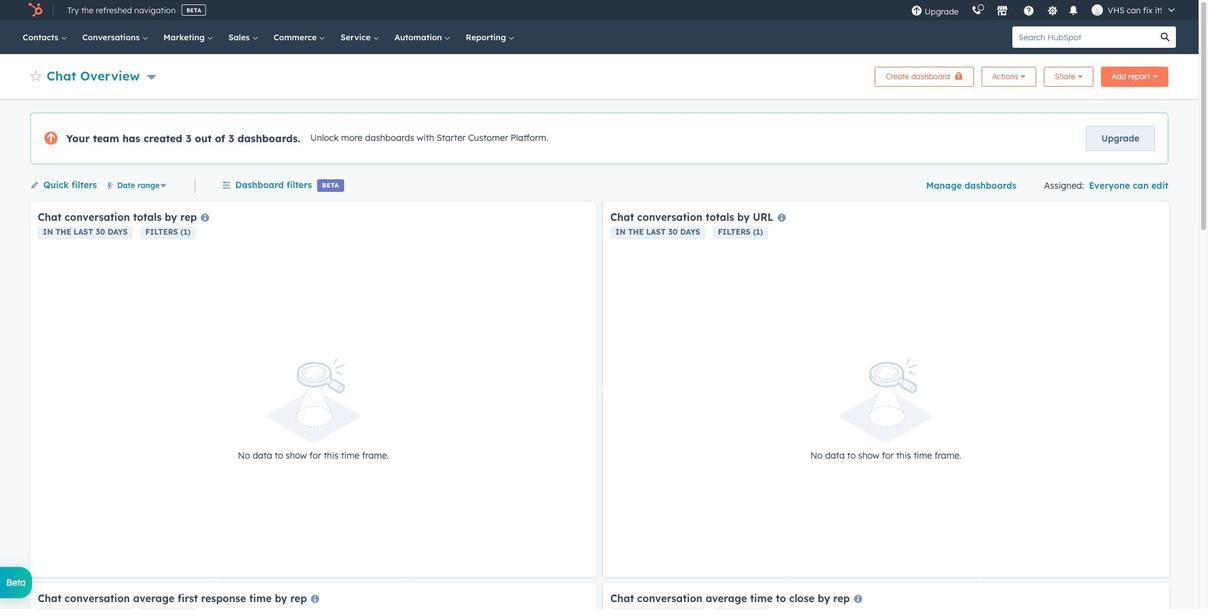 Task type: locate. For each thing, give the bounding box(es) containing it.
chat conversation totals by rep element
[[30, 202, 597, 577]]

chat conversation totals by url element
[[603, 202, 1170, 577]]

jer mill image
[[1092, 4, 1103, 16]]

menu
[[905, 0, 1184, 20]]

banner
[[30, 63, 1169, 87]]

Search HubSpot search field
[[1013, 26, 1155, 48]]



Task type: vqa. For each thing, say whether or not it's contained in the screenshot.
Help popup button
no



Task type: describe. For each thing, give the bounding box(es) containing it.
chat conversation average first response time by rep element
[[30, 584, 597, 609]]

chat conversation average time to close by rep element
[[603, 584, 1170, 609]]

marketplaces image
[[997, 6, 1008, 17]]



